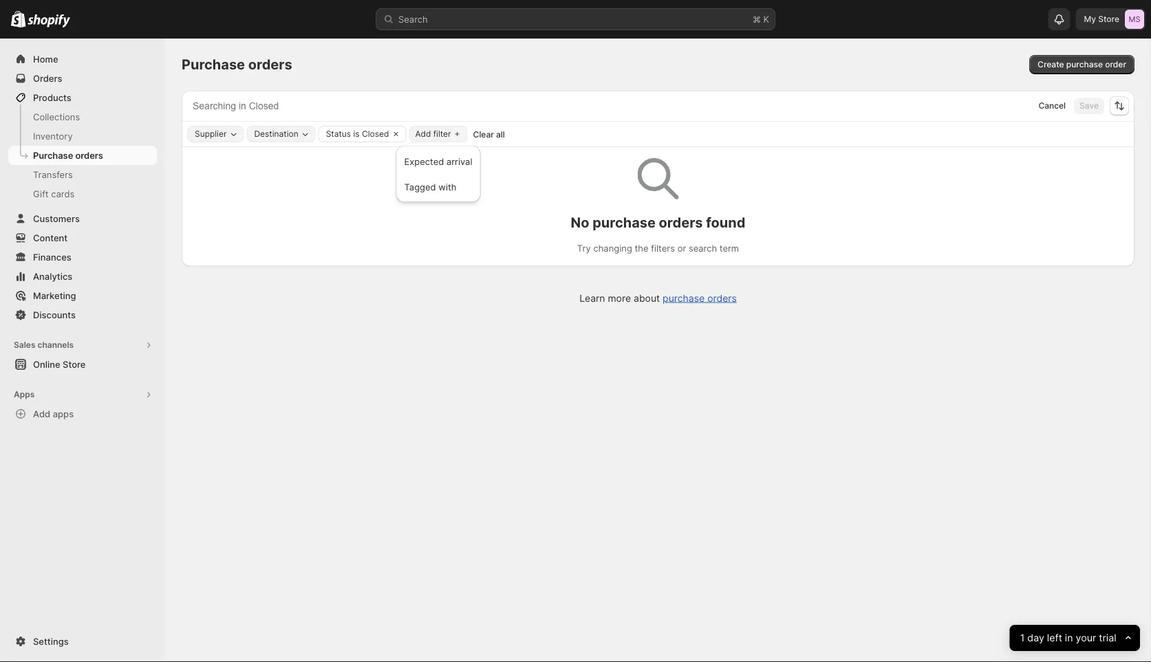 Task type: locate. For each thing, give the bounding box(es) containing it.
0 horizontal spatial purchase
[[593, 214, 656, 231]]

1 day left in your trial
[[1021, 633, 1117, 645]]

purchase right about
[[663, 293, 705, 304]]

purchase up changing
[[593, 214, 656, 231]]

clear all
[[473, 129, 505, 139]]

1 vertical spatial purchase
[[593, 214, 656, 231]]

sales
[[14, 340, 35, 350]]

create
[[1038, 60, 1065, 70]]

store right 'my'
[[1099, 14, 1120, 24]]

1 vertical spatial store
[[63, 359, 86, 370]]

purchase
[[182, 56, 245, 73], [33, 150, 73, 161]]

k
[[764, 14, 770, 24]]

purchase left order
[[1067, 60, 1103, 70]]

0 vertical spatial store
[[1099, 14, 1120, 24]]

add inside dropdown button
[[415, 129, 431, 139]]

menu
[[400, 150, 477, 198]]

⌘
[[753, 14, 761, 24]]

orders link
[[8, 69, 157, 88]]

gift
[[33, 189, 49, 199]]

purchase
[[1067, 60, 1103, 70], [593, 214, 656, 231], [663, 293, 705, 304]]

my
[[1084, 14, 1097, 24]]

1 vertical spatial purchase orders
[[33, 150, 103, 161]]

0 horizontal spatial add
[[33, 409, 50, 420]]

orders
[[33, 73, 62, 84]]

is
[[353, 129, 360, 139]]

add filter
[[415, 129, 451, 139]]

1 horizontal spatial purchase orders
[[182, 56, 292, 73]]

add
[[415, 129, 431, 139], [33, 409, 50, 420]]

0 vertical spatial purchase
[[1067, 60, 1103, 70]]

store
[[1099, 14, 1120, 24], [63, 359, 86, 370]]

clear
[[473, 129, 494, 139]]

content
[[33, 233, 68, 243]]

expected arrival button
[[400, 150, 477, 173]]

0 horizontal spatial purchase
[[33, 150, 73, 161]]

filters
[[651, 243, 675, 254]]

more
[[608, 293, 631, 304]]

Searching in Closed field
[[189, 97, 1003, 115]]

status is closed button
[[319, 127, 389, 142]]

settings link
[[8, 633, 157, 652]]

left
[[1048, 633, 1063, 645]]

transfers
[[33, 169, 73, 180]]

add apps button
[[8, 405, 157, 424]]

0 horizontal spatial store
[[63, 359, 86, 370]]

add inside 'button'
[[33, 409, 50, 420]]

store down sales channels button
[[63, 359, 86, 370]]

tagged with button
[[400, 176, 477, 198]]

or
[[678, 243, 686, 254]]

1 horizontal spatial store
[[1099, 14, 1120, 24]]

1 horizontal spatial purchase
[[182, 56, 245, 73]]

add left apps
[[33, 409, 50, 420]]

inventory
[[33, 131, 73, 141]]

orders
[[248, 56, 292, 73], [75, 150, 103, 161], [659, 214, 703, 231], [708, 293, 737, 304]]

apps
[[14, 390, 35, 400]]

destination button
[[247, 127, 315, 142]]

purchase orders
[[182, 56, 292, 73], [33, 150, 103, 161]]

1 vertical spatial purchase
[[33, 150, 73, 161]]

try changing the filters or search term
[[577, 243, 739, 254]]

expected
[[404, 156, 444, 167]]

0 vertical spatial add
[[415, 129, 431, 139]]

add for add apps
[[33, 409, 50, 420]]

my store image
[[1125, 10, 1145, 29]]

purchase orders link
[[8, 146, 157, 165]]

store inside button
[[63, 359, 86, 370]]

sales channels button
[[8, 336, 157, 355]]

content link
[[8, 229, 157, 248]]

purchase orders inside purchase orders link
[[33, 150, 103, 161]]

supplier button
[[188, 127, 243, 142]]

discounts
[[33, 310, 76, 320]]

1 horizontal spatial purchase
[[663, 293, 705, 304]]

transfers link
[[8, 165, 157, 184]]

1 day left in your trial button
[[1010, 626, 1141, 652]]

my store
[[1084, 14, 1120, 24]]

found
[[706, 214, 746, 231]]

add filter button
[[409, 126, 468, 142]]

term
[[720, 243, 739, 254]]

2 vertical spatial purchase
[[663, 293, 705, 304]]

add left filter
[[415, 129, 431, 139]]

0 horizontal spatial purchase orders
[[33, 150, 103, 161]]

collections link
[[8, 107, 157, 127]]

1 vertical spatial add
[[33, 409, 50, 420]]

collections
[[33, 112, 80, 122]]

gift cards link
[[8, 184, 157, 204]]

settings
[[33, 637, 69, 647]]

0 vertical spatial purchase orders
[[182, 56, 292, 73]]

1 horizontal spatial add
[[415, 129, 431, 139]]

store for online store
[[63, 359, 86, 370]]

shopify image
[[28, 14, 70, 28]]

menu containing expected arrival
[[400, 150, 477, 198]]

purchase inside create purchase order link
[[1067, 60, 1103, 70]]

2 horizontal spatial purchase
[[1067, 60, 1103, 70]]

learn
[[580, 293, 605, 304]]

online
[[33, 359, 60, 370]]

cancel
[[1039, 101, 1066, 111]]



Task type: describe. For each thing, give the bounding box(es) containing it.
home
[[33, 54, 58, 64]]

about
[[634, 293, 660, 304]]

tagged with
[[404, 182, 457, 192]]

products link
[[8, 88, 157, 107]]

purchase orders link
[[663, 293, 737, 304]]

the
[[635, 243, 649, 254]]

marketing
[[33, 290, 76, 301]]

arrival
[[447, 156, 473, 167]]

with
[[439, 182, 457, 192]]

purchase for create
[[1067, 60, 1103, 70]]

expected arrival
[[404, 156, 473, 167]]

discounts link
[[8, 306, 157, 325]]

customers link
[[8, 209, 157, 229]]

shopify image
[[11, 11, 26, 27]]

purchase for no
[[593, 214, 656, 231]]

day
[[1028, 633, 1045, 645]]

create purchase order
[[1038, 60, 1127, 70]]

inventory link
[[8, 127, 157, 146]]

trial
[[1100, 633, 1117, 645]]

order
[[1106, 60, 1127, 70]]

destination
[[254, 129, 299, 139]]

no
[[571, 214, 590, 231]]

in
[[1066, 633, 1074, 645]]

marketing link
[[8, 286, 157, 306]]

apps
[[53, 409, 74, 420]]

analytics link
[[8, 267, 157, 286]]

cancel button
[[1033, 98, 1072, 114]]

search
[[689, 243, 717, 254]]

finances
[[33, 252, 71, 263]]

create purchase order link
[[1030, 55, 1135, 74]]

sales channels
[[14, 340, 74, 350]]

clear all button
[[468, 126, 511, 143]]

finances link
[[8, 248, 157, 267]]

try
[[577, 243, 591, 254]]

learn more about purchase orders
[[580, 293, 737, 304]]

empty search results image
[[638, 158, 679, 200]]

no purchase orders found
[[571, 214, 746, 231]]

products
[[33, 92, 71, 103]]

customers
[[33, 213, 80, 224]]

search
[[399, 14, 428, 24]]

online store
[[33, 359, 86, 370]]

cards
[[51, 189, 75, 199]]

add for add filter
[[415, 129, 431, 139]]

add apps
[[33, 409, 74, 420]]

1
[[1021, 633, 1025, 645]]

gift cards
[[33, 189, 75, 199]]

channels
[[38, 340, 74, 350]]

apps button
[[8, 385, 157, 405]]

analytics
[[33, 271, 72, 282]]

changing
[[594, 243, 632, 254]]

store for my store
[[1099, 14, 1120, 24]]

status
[[326, 129, 351, 139]]

⌘ k
[[753, 14, 770, 24]]

all
[[496, 129, 505, 139]]

filter
[[433, 129, 451, 139]]

status is closed
[[326, 129, 389, 139]]

supplier
[[195, 129, 227, 139]]

closed
[[362, 129, 389, 139]]

online store button
[[0, 355, 165, 374]]

0 vertical spatial purchase
[[182, 56, 245, 73]]

online store link
[[8, 355, 157, 374]]

tagged
[[404, 182, 436, 192]]

home link
[[8, 50, 157, 69]]



Task type: vqa. For each thing, say whether or not it's contained in the screenshot.
"Add" to the left
yes



